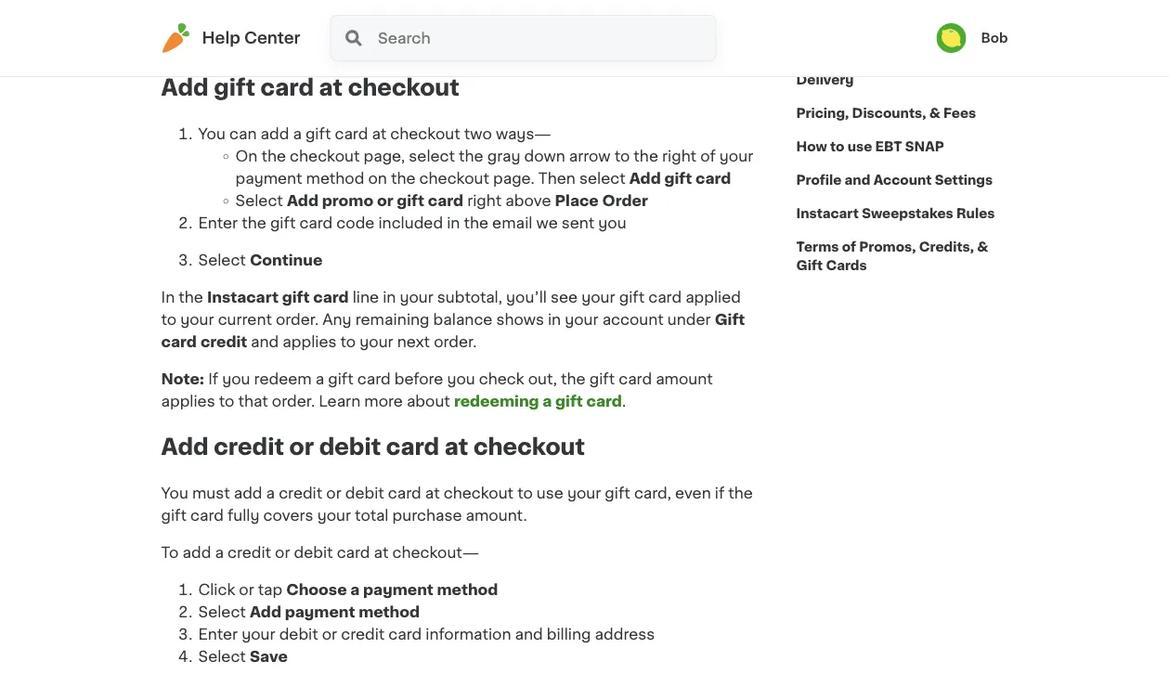 Task type: vqa. For each thing, say whether or not it's contained in the screenshot.
gift inside 'your gift card applied to your current order. Any remaining balance shows in your account under'
yes



Task type: locate. For each thing, give the bounding box(es) containing it.
instacart+ up purchase
[[377, 0, 451, 4]]

address
[[595, 628, 655, 642]]

1 vertical spatial of
[[842, 241, 856, 254]]

the right n
[[179, 290, 203, 304]]

2 horizontal spatial in
[[548, 312, 561, 327]]

2 vertical spatial add
[[183, 546, 211, 561]]

0 vertical spatial more
[[161, 33, 200, 48]]

0 horizontal spatial gift
[[715, 312, 745, 327]]

0 vertical spatial enter
[[198, 215, 238, 230]]

at inside you must add a credit or debit card at checkout to use your gift card, even if the gift card fully covers your total purchase amount.
[[425, 486, 440, 501]]

in inside your gift card applied to your current order. any remaining balance shows in your account under
[[548, 312, 561, 327]]

2 horizontal spatial instacart
[[796, 207, 859, 220]]

1 horizontal spatial and
[[515, 628, 543, 642]]

ways—
[[496, 126, 551, 141]]

delivery
[[796, 73, 854, 86]]

or down choose
[[322, 628, 337, 642]]

your left the total
[[317, 509, 351, 523]]

on
[[368, 171, 387, 186]]

about inside earn more about instacart+ membership gift cards.
[[204, 33, 247, 48]]

1 horizontal spatial about
[[407, 394, 450, 408]]

balance
[[433, 312, 493, 327]]

right inside on the checkout page, select the gray down arrow to the right of your payment method on the checkout page. then select
[[662, 148, 697, 163]]

you left 'must' on the left bottom
[[161, 486, 188, 501]]

& left fees on the right of the page
[[929, 107, 941, 120]]

1 horizontal spatial gift
[[796, 259, 823, 272]]

tap
[[258, 583, 282, 598]]

0 vertical spatial of
[[700, 148, 716, 163]]

a down add gift card at checkout
[[293, 126, 302, 141]]

an up article
[[655, 0, 673, 4]]

to right 'arrow'
[[614, 148, 630, 163]]

instacart+ down the check
[[251, 33, 326, 48]]

1 horizontal spatial purchase
[[392, 509, 462, 523]]

center
[[244, 30, 300, 46]]

l
[[699, 11, 703, 26]]

user avatar image
[[937, 23, 966, 53]]

0 horizontal spatial more
[[161, 33, 200, 48]]

order.
[[276, 312, 319, 327], [434, 334, 477, 349], [272, 394, 315, 408]]

add down tap
[[250, 605, 281, 620]]

1 horizontal spatial of
[[842, 241, 856, 254]]

0 vertical spatial add
[[261, 126, 289, 141]]

& inside "link"
[[929, 107, 941, 120]]

your up save
[[242, 628, 275, 642]]

1 horizontal spatial in
[[447, 215, 460, 230]]

add inside you must add a credit or debit card at checkout to use your gift card, even if the gift card fully covers your total purchase amount.
[[234, 486, 262, 501]]

1 vertical spatial and
[[251, 334, 279, 349]]

instacart up earn
[[677, 0, 743, 4]]

you for can
[[198, 126, 226, 141]]

instacart sweepstakes rules link
[[796, 197, 995, 230]]

click or tap choose a payment method select add payment method enter your debit or credit card information and billing address select save
[[198, 583, 655, 665]]

the right out,
[[561, 371, 586, 386]]

earn more about instacart+ membership gift cards.
[[161, 11, 736, 48]]

add credit or debit card at checkout
[[161, 436, 585, 459]]

payment inside on the checkout page, select the gray down arrow to the right of your payment method on the checkout page. then select
[[235, 171, 302, 186]]

applies down note:
[[161, 394, 215, 408]]

1 vertical spatial method
[[437, 583, 498, 598]]

redeem
[[254, 371, 312, 386]]

instacart inside you can't purchase an instacart+ membership gift card with an instacart cash gift card. check out our
[[677, 0, 743, 4]]

payment down the on
[[235, 171, 302, 186]]

and down how to use ebt snap link
[[845, 174, 871, 187]]

right down on the checkout page, select the gray down arrow to the right of your payment method on the checkout page. then select
[[467, 193, 502, 208]]

and down current
[[251, 334, 279, 349]]

you up "card."
[[208, 0, 235, 4]]

enter up the select continue
[[198, 215, 238, 230]]

ebt
[[875, 140, 902, 153]]

debit up the total
[[345, 486, 384, 501]]

of inside terms of promos, credits, & gift cards
[[842, 241, 856, 254]]

0 vertical spatial and
[[845, 174, 871, 187]]

membership down our
[[330, 33, 424, 48]]

covers
[[263, 509, 314, 523]]

1 horizontal spatial more
[[364, 394, 403, 408]]

0 horizontal spatial instacart
[[207, 290, 279, 304]]

1 horizontal spatial &
[[977, 241, 988, 254]]

the inside if you redeem a gift card before you check out, the gift card amount applies to that order. learn more about
[[561, 371, 586, 386]]

select
[[409, 148, 455, 163], [579, 171, 626, 186]]

payment down checkout—
[[363, 583, 434, 598]]

0 horizontal spatial about
[[204, 33, 247, 48]]

the up add gift card
[[634, 148, 658, 163]]

click
[[198, 583, 235, 598]]

0 vertical spatial purchase
[[281, 0, 351, 4]]

you right if
[[222, 371, 250, 386]]

debit
[[319, 436, 381, 459], [345, 486, 384, 501], [294, 546, 333, 561], [279, 628, 318, 642]]

gift down 'applied'
[[715, 312, 745, 327]]

0 vertical spatial about
[[204, 33, 247, 48]]

1 vertical spatial purchase
[[392, 509, 462, 523]]

a up the learn
[[315, 371, 324, 386]]

to down any
[[340, 334, 356, 349]]

purchase inside you must add a credit or debit card at checkout to use your gift card, even if the gift card fully covers your total purchase amount.
[[392, 509, 462, 523]]

1 vertical spatial in
[[383, 290, 396, 304]]

membership inside earn more about instacart+ membership gift cards.
[[330, 33, 424, 48]]

an up our
[[355, 0, 373, 4]]

& inside terms of promos, credits, & gift cards
[[977, 241, 988, 254]]

in down see
[[548, 312, 561, 327]]

help center link
[[161, 23, 300, 53]]

1 vertical spatial select
[[579, 171, 626, 186]]

under
[[668, 312, 711, 327]]

0 vertical spatial gift
[[796, 259, 823, 272]]

your gift card applied to your current order. any remaining balance shows in your account under
[[161, 290, 741, 327]]

checkout up "promo"
[[290, 148, 360, 163]]

instacart image
[[161, 23, 191, 53]]

to inside you must add a credit or debit card at checkout to use your gift card, even if the gift card fully covers your total purchase amount.
[[517, 486, 533, 501]]

0 vertical spatial method
[[306, 171, 364, 186]]

2 horizontal spatial and
[[845, 174, 871, 187]]

0 horizontal spatial &
[[929, 107, 941, 120]]

order. left any
[[276, 312, 319, 327]]

of inside on the checkout page, select the gray down arrow to the right of your payment method on the checkout page. then select
[[700, 148, 716, 163]]

the down two in the top left of the page
[[459, 148, 484, 163]]

1 horizontal spatial select
[[579, 171, 626, 186]]

0 vertical spatial select
[[409, 148, 455, 163]]

code
[[337, 215, 375, 230]]

the right if
[[728, 486, 753, 501]]

0 vertical spatial you
[[208, 0, 235, 4]]

your
[[720, 148, 753, 163], [400, 290, 434, 304], [582, 290, 615, 304], [180, 312, 214, 327], [565, 312, 599, 327], [360, 334, 393, 349], [567, 486, 601, 501], [317, 509, 351, 523], [242, 628, 275, 642]]

or
[[377, 193, 393, 208], [289, 436, 314, 459], [326, 486, 341, 501], [275, 546, 290, 561], [239, 583, 254, 598], [322, 628, 337, 642]]

gift
[[796, 259, 823, 272], [715, 312, 745, 327]]

and for profile
[[845, 174, 871, 187]]

1 horizontal spatial an
[[655, 0, 673, 4]]

at down the total
[[374, 546, 389, 561]]

applied
[[686, 290, 741, 304]]

2 enter from the top
[[198, 628, 238, 642]]

if
[[715, 486, 725, 501]]

use inside you must add a credit or debit card at checkout to use your gift card, even if the gift card fully covers your total purchase amount.
[[537, 486, 564, 501]]

redeeming
[[454, 394, 539, 408]]

shows
[[496, 312, 544, 327]]

enter
[[198, 215, 238, 230], [198, 628, 238, 642]]

1 vertical spatial add
[[234, 486, 262, 501]]

in down select add promo or gift card right above place order
[[447, 215, 460, 230]]

you left check
[[447, 371, 475, 386]]

and for credit
[[251, 334, 279, 349]]

0 vertical spatial right
[[662, 148, 697, 163]]

credit and applies to your next order.
[[200, 334, 477, 349]]

your up add gift card
[[720, 148, 753, 163]]

an
[[355, 0, 373, 4], [655, 0, 673, 4]]

place
[[555, 193, 599, 208]]

add up "order"
[[629, 171, 661, 186]]

2 vertical spatial in
[[548, 312, 561, 327]]

earn
[[703, 11, 736, 26]]

credit up 'covers'
[[279, 486, 322, 501]]

fees
[[944, 107, 976, 120]]

right up add gift card
[[662, 148, 697, 163]]

1 vertical spatial membership
[[330, 33, 424, 48]]

instacart down profile
[[796, 207, 859, 220]]

0 vertical spatial order.
[[276, 312, 319, 327]]

that
[[238, 394, 268, 408]]

at up you must add a credit or debit card at checkout to use your gift card, even if the gift card fully covers your total purchase amount.
[[445, 436, 468, 459]]

more
[[161, 33, 200, 48], [364, 394, 403, 408]]

about down "card."
[[204, 33, 247, 48]]

0 vertical spatial use
[[848, 140, 872, 153]]

1 vertical spatial order.
[[434, 334, 477, 349]]

out,
[[528, 371, 557, 386]]

more down before
[[364, 394, 403, 408]]

enter inside click or tap choose a payment method select add payment method enter your debit or credit card information and billing address select save
[[198, 628, 238, 642]]

select up select add promo or gift card right above place order
[[409, 148, 455, 163]]

1 vertical spatial enter
[[198, 628, 238, 642]]

method up "promo"
[[306, 171, 364, 186]]

gift down terms
[[796, 259, 823, 272]]

0 horizontal spatial and
[[251, 334, 279, 349]]

the up the select continue
[[242, 215, 266, 230]]

checkout up select add promo or gift card right above place order
[[419, 171, 489, 186]]

your left card, in the bottom right of the page
[[567, 486, 601, 501]]

purchase inside you can't purchase an instacart+ membership gift card with an instacart cash gift card. check out our
[[281, 0, 351, 4]]

checkout inside you must add a credit or debit card at checkout to use your gift card, even if the gift card fully covers your total purchase amount.
[[444, 486, 514, 501]]

on the checkout page, select the gray down arrow to the right of your payment method on the checkout page. then select
[[235, 148, 753, 186]]

0 horizontal spatial right
[[467, 193, 502, 208]]

card
[[583, 0, 616, 4], [501, 11, 537, 26], [261, 76, 314, 98], [335, 126, 368, 141], [696, 171, 731, 186], [428, 193, 464, 208], [299, 215, 333, 230], [313, 290, 349, 304], [648, 290, 682, 304], [161, 334, 197, 349], [357, 371, 391, 386], [619, 371, 652, 386], [587, 394, 622, 408], [386, 436, 440, 459], [388, 486, 421, 501], [190, 509, 224, 523], [337, 546, 370, 561], [389, 628, 422, 642]]

add
[[261, 126, 289, 141], [234, 486, 262, 501], [183, 546, 211, 561]]

1 vertical spatial more
[[364, 394, 403, 408]]

promo
[[322, 193, 373, 208]]

you
[[208, 0, 235, 4], [198, 126, 226, 141], [161, 486, 188, 501]]

help
[[202, 30, 240, 46]]

your left current
[[180, 312, 214, 327]]

0 vertical spatial instacart
[[677, 0, 743, 4]]

you inside you can't purchase an instacart+ membership gift card with an instacart cash gift card. check out our
[[208, 0, 235, 4]]

1 vertical spatial applies
[[161, 394, 215, 408]]

1 vertical spatial instacart+
[[251, 33, 326, 48]]

you for must
[[161, 486, 188, 501]]

0 horizontal spatial instacart+
[[251, 33, 326, 48]]

gift card
[[161, 312, 745, 349]]

in up remaining
[[383, 290, 396, 304]]

the inside you must add a credit or debit card at checkout to use your gift card, even if the gift card fully covers your total purchase amount.
[[728, 486, 753, 501]]

you for can't
[[208, 0, 235, 4]]

card inside your gift card applied to your current order. any remaining balance shows in your account under
[[648, 290, 682, 304]]

you down "order"
[[598, 215, 627, 230]]

at up checkout—
[[425, 486, 440, 501]]

1 vertical spatial gift
[[715, 312, 745, 327]]

about
[[204, 33, 247, 48], [407, 394, 450, 408]]

we
[[536, 215, 558, 230]]

0 horizontal spatial in
[[383, 290, 396, 304]]

and left billing
[[515, 628, 543, 642]]

& down rules
[[977, 241, 988, 254]]

instacart+ inside earn more about instacart+ membership gift cards.
[[251, 33, 326, 48]]

0 horizontal spatial of
[[700, 148, 716, 163]]

0 vertical spatial payment
[[235, 171, 302, 186]]

the
[[261, 148, 286, 163], [459, 148, 484, 163], [634, 148, 658, 163], [391, 171, 416, 186], [242, 215, 266, 230], [464, 215, 489, 230], [179, 290, 203, 304], [561, 371, 586, 386], [728, 486, 753, 501]]

1 horizontal spatial instacart
[[677, 0, 743, 4]]

account
[[602, 312, 664, 327]]

order. down the redeem at the bottom left of the page
[[272, 394, 315, 408]]

add inside click or tap choose a payment method select add payment method enter your debit or credit card information and billing address select save
[[250, 605, 281, 620]]

cards.
[[457, 33, 503, 48]]

0 horizontal spatial you
[[222, 371, 250, 386]]

0 horizontal spatial membership
[[330, 33, 424, 48]]

pricing,
[[796, 107, 849, 120]]

how to use ebt snap link
[[796, 130, 944, 163]]

1 vertical spatial &
[[977, 241, 988, 254]]

0 vertical spatial instacart+
[[377, 0, 451, 4]]

select down the on
[[235, 193, 283, 208]]

1 horizontal spatial instacart+
[[377, 0, 451, 4]]

a right choose
[[350, 583, 360, 598]]

0 horizontal spatial an
[[355, 0, 373, 4]]

at
[[319, 76, 343, 98], [372, 126, 387, 141], [445, 436, 468, 459], [425, 486, 440, 501], [374, 546, 389, 561]]

out
[[323, 11, 347, 26]]

help
[[540, 11, 573, 26]]

redeeming a gift card .
[[454, 394, 626, 408]]

page,
[[364, 148, 405, 163]]

credit down choose
[[341, 628, 385, 642]]

1 vertical spatial right
[[467, 193, 502, 208]]

checkout up 'amount.'
[[444, 486, 514, 501]]

purchase up checkout—
[[392, 509, 462, 523]]

1 vertical spatial instacart
[[796, 207, 859, 220]]

1 horizontal spatial applies
[[283, 334, 337, 349]]

or down on
[[377, 193, 393, 208]]

email
[[492, 215, 533, 230]]

card,
[[634, 486, 671, 501]]

1 enter from the top
[[198, 215, 238, 230]]

1 vertical spatial use
[[537, 486, 564, 501]]

1 horizontal spatial membership
[[455, 0, 550, 4]]

2 vertical spatial you
[[161, 486, 188, 501]]

to right "how"
[[830, 140, 845, 153]]

at up you can add a gift card at checkout two ways—
[[319, 76, 343, 98]]

1 horizontal spatial right
[[662, 148, 697, 163]]

you inside you must add a credit or debit card at checkout to use your gift card, even if the gift card fully covers your total purchase amount.
[[161, 486, 188, 501]]

0 vertical spatial membership
[[455, 0, 550, 4]]

2 vertical spatial and
[[515, 628, 543, 642]]

credit down that
[[214, 436, 284, 459]]

select left save
[[198, 650, 246, 665]]

order. down balance
[[434, 334, 477, 349]]

to up 'amount.'
[[517, 486, 533, 501]]

instacart up current
[[207, 290, 279, 304]]

credit down fully
[[227, 546, 271, 561]]

&
[[929, 107, 941, 120], [977, 241, 988, 254]]

above
[[506, 193, 551, 208]]

add down instacart icon
[[161, 76, 209, 98]]

and
[[845, 174, 871, 187], [251, 334, 279, 349], [515, 628, 543, 642]]

select down 'arrow'
[[579, 171, 626, 186]]

membership up purchase a gift card help center article to l
[[455, 0, 550, 4]]

or down add credit or debit card at checkout
[[326, 486, 341, 501]]

you can't purchase an instacart+ membership gift card with an instacart cash gift card. check out our
[[161, 0, 743, 26]]

card inside click or tap choose a payment method select add payment method enter your debit or credit card information and billing address select save
[[389, 628, 422, 642]]

you
[[598, 215, 627, 230], [222, 371, 250, 386], [447, 371, 475, 386]]

credits,
[[919, 241, 974, 254]]

you left can
[[198, 126, 226, 141]]

then
[[538, 171, 576, 186]]

0 horizontal spatial use
[[537, 486, 564, 501]]

select down the click
[[198, 605, 246, 620]]

to left that
[[219, 394, 234, 408]]

even
[[675, 486, 711, 501]]

choose
[[286, 583, 347, 598]]

0 vertical spatial &
[[929, 107, 941, 120]]

add up fully
[[234, 486, 262, 501]]

1 vertical spatial you
[[198, 126, 226, 141]]

membership
[[455, 0, 550, 4], [330, 33, 424, 48]]

at up the page,
[[372, 126, 387, 141]]

save
[[250, 650, 288, 665]]

2 vertical spatial order.
[[272, 394, 315, 408]]

0 vertical spatial applies
[[283, 334, 337, 349]]

of up 'cards'
[[842, 241, 856, 254]]

1 vertical spatial about
[[407, 394, 450, 408]]

you'll
[[506, 290, 547, 304]]

0 horizontal spatial purchase
[[281, 0, 351, 4]]

0 horizontal spatial applies
[[161, 394, 215, 408]]

payment
[[235, 171, 302, 186], [363, 583, 434, 598], [285, 605, 355, 620]]

a inside you must add a credit or debit card at checkout to use your gift card, even if the gift card fully covers your total purchase amount.
[[266, 486, 275, 501]]

our
[[351, 11, 376, 26]]

add right to at the left bottom of page
[[183, 546, 211, 561]]

how to use ebt snap
[[796, 140, 944, 153]]



Task type: describe. For each thing, give the bounding box(es) containing it.
select up current
[[198, 252, 246, 267]]

membership inside you can't purchase an instacart+ membership gift card with an instacart cash gift card. check out our
[[455, 0, 550, 4]]

i n the instacart gift card line in your subtotal, you'll see
[[161, 290, 578, 304]]

to inside if you redeem a gift card before you check out, the gift card amount applies to that order. learn more about
[[219, 394, 234, 408]]

rules
[[957, 207, 995, 220]]

sent
[[562, 215, 595, 230]]

Search search field
[[376, 16, 716, 60]]

your right see
[[582, 290, 615, 304]]

debit down the learn
[[319, 436, 381, 459]]

a up the click
[[215, 546, 224, 561]]

purchase a gift card link
[[379, 11, 537, 26]]

help center
[[202, 30, 300, 46]]

n
[[165, 290, 175, 304]]

or left tap
[[239, 583, 254, 598]]

your up remaining
[[400, 290, 434, 304]]

1 vertical spatial payment
[[363, 583, 434, 598]]

on
[[235, 148, 258, 163]]

1 horizontal spatial use
[[848, 140, 872, 153]]

cash
[[161, 11, 197, 26]]

or down 'covers'
[[275, 546, 290, 561]]

add for add credit or debit card at checkout
[[161, 436, 209, 459]]

select continue
[[198, 252, 323, 267]]

checkout up the page,
[[390, 126, 460, 141]]

i
[[161, 290, 165, 304]]

credit inside click or tap choose a payment method select add payment method enter your debit or credit card information and billing address select save
[[341, 628, 385, 642]]

you must add a credit or debit card at checkout to use your gift card, even if the gift card fully covers your total purchase amount.
[[161, 486, 753, 523]]

two
[[464, 126, 492, 141]]

amount
[[656, 371, 713, 386]]

debit up choose
[[294, 546, 333, 561]]

card.
[[230, 11, 267, 26]]

any
[[322, 312, 352, 327]]

terms of promos, credits, & gift cards
[[796, 241, 988, 272]]

billing
[[547, 628, 591, 642]]

credit down current
[[200, 334, 247, 349]]

instacart+ inside you can't purchase an instacart+ membership gift card with an instacart cash gift card. check out our
[[377, 0, 451, 4]]

2 horizontal spatial you
[[598, 215, 627, 230]]

checkout up you can add a gift card at checkout two ways—
[[348, 76, 459, 98]]

check
[[271, 11, 319, 26]]

0 vertical spatial in
[[447, 215, 460, 230]]

pricing, discounts, & fees link
[[796, 97, 976, 130]]

how
[[796, 140, 827, 153]]

card inside gift card
[[161, 334, 197, 349]]

page.
[[493, 171, 535, 186]]

profile
[[796, 174, 842, 187]]

your inside click or tap choose a payment method select add payment method enter your debit or credit card information and billing address select save
[[242, 628, 275, 642]]

arrow
[[569, 148, 611, 163]]

2 an from the left
[[655, 0, 673, 4]]

gift inside terms of promos, credits, & gift cards
[[796, 259, 823, 272]]

order. inside if you redeem a gift card before you check out, the gift card amount applies to that order. learn more about
[[272, 394, 315, 408]]

delivery link
[[796, 63, 854, 97]]

can't
[[239, 0, 278, 4]]

note:
[[161, 371, 204, 386]]

0 horizontal spatial select
[[409, 148, 455, 163]]

the right the on
[[261, 148, 286, 163]]

a inside if you redeem a gift card before you check out, the gift card amount applies to that order. learn more about
[[315, 371, 324, 386]]

debit inside you must add a credit or debit card at checkout to use your gift card, even if the gift card fully covers your total purchase amount.
[[345, 486, 384, 501]]

the right on
[[391, 171, 416, 186]]

.
[[622, 394, 626, 408]]

add for can
[[261, 126, 289, 141]]

and inside click or tap choose a payment method select add payment method enter your debit or credit card information and billing address select save
[[515, 628, 543, 642]]

or up 'covers'
[[289, 436, 314, 459]]

2 vertical spatial instacart
[[207, 290, 279, 304]]

gift inside earn more about instacart+ membership gift cards.
[[428, 33, 453, 48]]

add left "promo"
[[287, 193, 319, 208]]

add for add gift card at checkout
[[161, 76, 209, 98]]

amount.
[[466, 509, 527, 523]]

purchase
[[379, 11, 454, 26]]

subtotal,
[[437, 290, 502, 304]]

gift inside your gift card applied to your current order. any remaining balance shows in your account under
[[619, 290, 645, 304]]

add for add gift card
[[629, 171, 661, 186]]

next
[[397, 334, 430, 349]]

method inside on the checkout page, select the gray down arrow to the right of your payment method on the checkout page. then select
[[306, 171, 364, 186]]

2 vertical spatial payment
[[285, 605, 355, 620]]

your inside on the checkout page, select the gray down arrow to the right of your payment method on the checkout page. then select
[[720, 148, 753, 163]]

bob link
[[937, 23, 1008, 53]]

more inside if you redeem a gift card before you check out, the gift card amount applies to that order. learn more about
[[364, 394, 403, 408]]

a down out,
[[543, 394, 552, 408]]

redeeming a gift card link
[[454, 394, 622, 408]]

applies inside if you redeem a gift card before you check out, the gift card amount applies to that order. learn more about
[[161, 394, 215, 408]]

down
[[524, 148, 565, 163]]

debit inside click or tap choose a payment method select add payment method enter your debit or credit card information and billing address select save
[[279, 628, 318, 642]]

1 horizontal spatial you
[[447, 371, 475, 386]]

order. inside your gift card applied to your current order. any remaining balance shows in your account under
[[276, 312, 319, 327]]

snap
[[905, 140, 944, 153]]

if you redeem a gift card before you check out, the gift card amount applies to that order. learn more about
[[161, 371, 713, 408]]

card inside you can't purchase an instacart+ membership gift card with an instacart cash gift card. check out our
[[583, 0, 616, 4]]

total
[[355, 509, 389, 523]]

current
[[218, 312, 272, 327]]

to
[[161, 546, 179, 561]]

enter the gift card code included in the email we sent you
[[198, 215, 627, 230]]

before
[[394, 371, 443, 386]]

checkout down redeeming a gift card link
[[474, 436, 585, 459]]

fully
[[228, 509, 260, 523]]

about inside if you redeem a gift card before you check out, the gift card amount applies to that order. learn more about
[[407, 394, 450, 408]]

can
[[229, 126, 257, 141]]

gift inside gift card
[[715, 312, 745, 327]]

terms of promos, credits, & gift cards link
[[796, 230, 1008, 282]]

instacart sweepstakes rules
[[796, 207, 995, 220]]

see
[[551, 290, 578, 304]]

discounts,
[[852, 107, 926, 120]]

credit inside you must add a credit or debit card at checkout to use your gift card, even if the gift card fully covers your total purchase amount.
[[279, 486, 322, 501]]

your down see
[[565, 312, 599, 327]]

profile and account settings link
[[796, 163, 993, 197]]

to left l on the right top
[[680, 11, 695, 26]]

a inside click or tap choose a payment method select add payment method enter your debit or credit card information and billing address select save
[[350, 583, 360, 598]]

add for must
[[234, 486, 262, 501]]

or inside you must add a credit or debit card at checkout to use your gift card, even if the gift card fully covers your total purchase amount.
[[326, 486, 341, 501]]

line
[[353, 290, 379, 304]]

2 vertical spatial method
[[359, 605, 420, 620]]

to inside on the checkout page, select the gray down arrow to the right of your payment method on the checkout page. then select
[[614, 148, 630, 163]]

continue
[[250, 252, 323, 267]]

gray
[[487, 148, 521, 163]]

order
[[602, 193, 648, 208]]

your down remaining
[[360, 334, 393, 349]]

check
[[479, 371, 524, 386]]

a up cards.
[[457, 11, 466, 26]]

checkout—
[[392, 546, 479, 561]]

bob
[[981, 32, 1008, 45]]

more inside earn more about instacart+ membership gift cards.
[[161, 33, 200, 48]]

to add a credit or debit card at checkout—
[[161, 546, 479, 561]]

purchase a gift card help center article to l
[[379, 11, 703, 26]]

must
[[192, 486, 230, 501]]

to inside your gift card applied to your current order. any remaining balance shows in your account under
[[161, 312, 177, 327]]

1 an from the left
[[355, 0, 373, 4]]

the left "email"
[[464, 215, 489, 230]]

included
[[378, 215, 443, 230]]

profile and account settings
[[796, 174, 993, 187]]

information
[[426, 628, 511, 642]]

pricing, discounts, & fees
[[796, 107, 976, 120]]

add gift card
[[629, 171, 731, 186]]



